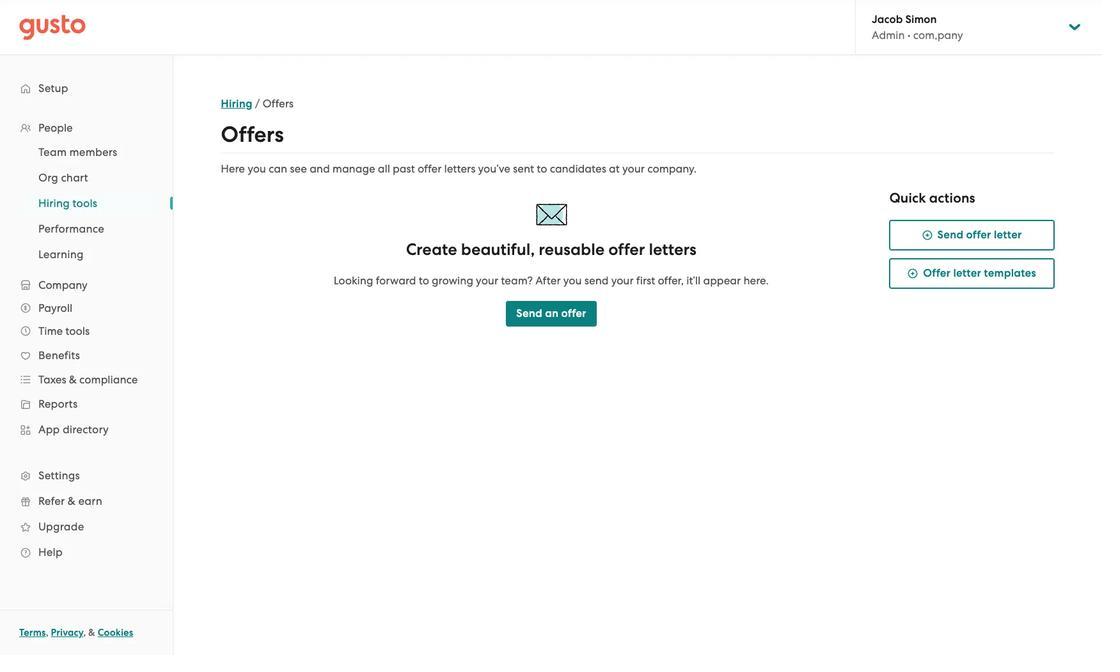 Task type: vqa. For each thing, say whether or not it's contained in the screenshot.
'Center.'
no



Task type: describe. For each thing, give the bounding box(es) containing it.
taxes & compliance
[[38, 374, 138, 386]]

setup link
[[13, 77, 160, 100]]

upgrade link
[[13, 516, 160, 539]]

privacy
[[51, 628, 83, 639]]

sent
[[513, 163, 534, 175]]

members
[[69, 146, 117, 159]]

earn
[[78, 495, 102, 508]]

looking forward to growing your team? after you send your first offer, it'll appear here.
[[334, 274, 769, 287]]

templates
[[984, 267, 1037, 280]]

hiring / offers
[[221, 97, 294, 111]]

1 horizontal spatial letters
[[649, 240, 697, 260]]

offer letter templates
[[923, 267, 1037, 280]]

actions
[[930, 190, 976, 207]]

directory
[[63, 424, 109, 436]]

1 vertical spatial to
[[419, 274, 429, 287]]

app
[[38, 424, 60, 436]]

list containing team members
[[0, 139, 173, 267]]

settings link
[[13, 465, 160, 488]]

•
[[908, 29, 911, 42]]

list containing people
[[0, 116, 173, 566]]

payroll
[[38, 302, 72, 315]]

refer & earn
[[38, 495, 102, 508]]

hiring tools link
[[23, 192, 160, 215]]

send
[[585, 274, 609, 287]]

create beautiful, reusable offer letters
[[406, 240, 697, 260]]

cookies
[[98, 628, 133, 639]]

growing
[[432, 274, 473, 287]]

looking
[[334, 274, 373, 287]]

payroll button
[[13, 297, 160, 320]]

candidates
[[550, 163, 607, 175]]

app directory link
[[13, 418, 160, 442]]

hiring tools
[[38, 197, 97, 210]]

here
[[221, 163, 245, 175]]

first
[[637, 274, 655, 287]]

here you can see and manage all past offer letters you've sent to candidates at your company.
[[221, 163, 697, 175]]

see
[[290, 163, 307, 175]]

company.
[[648, 163, 697, 175]]

offer letter templates link
[[890, 259, 1055, 289]]

team
[[38, 146, 67, 159]]

compliance
[[79, 374, 138, 386]]

org chart
[[38, 171, 88, 184]]

team?
[[501, 274, 533, 287]]

learning
[[38, 248, 84, 261]]

tools for time tools
[[65, 325, 90, 338]]

company button
[[13, 274, 160, 297]]

forward
[[376, 274, 416, 287]]

send an offer
[[516, 307, 587, 321]]

company
[[38, 279, 87, 292]]

hiring for hiring tools
[[38, 197, 70, 210]]

2 , from the left
[[83, 628, 86, 639]]

send for send offer letter
[[938, 228, 964, 242]]

cookies button
[[98, 626, 133, 641]]

manage
[[333, 163, 375, 175]]

offer right past
[[418, 163, 442, 175]]

benefits link
[[13, 344, 160, 367]]

help
[[38, 546, 63, 559]]

com,pany
[[914, 29, 963, 42]]

0 vertical spatial to
[[537, 163, 547, 175]]

refer & earn link
[[13, 490, 160, 513]]

quick
[[890, 190, 926, 207]]

reusable
[[539, 240, 605, 260]]

send offer letter link
[[890, 220, 1055, 251]]

terms , privacy , & cookies
[[19, 628, 133, 639]]

people button
[[13, 116, 160, 139]]

send offer letter
[[938, 228, 1022, 242]]



Task type: locate. For each thing, give the bounding box(es) containing it.
tools for hiring tools
[[73, 197, 97, 210]]

0 vertical spatial letter
[[994, 228, 1022, 242]]

can
[[269, 163, 287, 175]]

offer,
[[658, 274, 684, 287]]

& for compliance
[[69, 374, 77, 386]]

offers right /
[[263, 97, 294, 110]]

send down the "actions"
[[938, 228, 964, 242]]

team members
[[38, 146, 117, 159]]

appear
[[704, 274, 741, 287]]

1 horizontal spatial to
[[537, 163, 547, 175]]

your
[[623, 163, 645, 175], [476, 274, 498, 287], [612, 274, 634, 287]]

send inside send offer letter link
[[938, 228, 964, 242]]

offer up 'first'
[[609, 240, 645, 260]]

create
[[406, 240, 457, 260]]

, left privacy
[[46, 628, 49, 639]]

offer
[[923, 267, 951, 280]]

app directory
[[38, 424, 109, 436]]

0 horizontal spatial ,
[[46, 628, 49, 639]]

tools
[[73, 197, 97, 210], [65, 325, 90, 338]]

time tools
[[38, 325, 90, 338]]

settings
[[38, 470, 80, 482]]

0 horizontal spatial letters
[[444, 163, 476, 175]]

taxes
[[38, 374, 66, 386]]

/
[[255, 97, 260, 110]]

0 horizontal spatial hiring
[[38, 197, 70, 210]]

privacy link
[[51, 628, 83, 639]]

tools down payroll dropdown button on the top
[[65, 325, 90, 338]]

hiring down the org
[[38, 197, 70, 210]]

2 list from the top
[[0, 139, 173, 267]]

gusto navigation element
[[0, 55, 173, 586]]

2 vertical spatial &
[[88, 628, 95, 639]]

tools inside dropdown button
[[65, 325, 90, 338]]

1 vertical spatial letter
[[954, 267, 982, 280]]

1 vertical spatial hiring
[[38, 197, 70, 210]]

& right taxes
[[69, 374, 77, 386]]

1 vertical spatial letters
[[649, 240, 697, 260]]

org
[[38, 171, 58, 184]]

offers
[[263, 97, 294, 110], [221, 122, 284, 148]]

it'll
[[687, 274, 701, 287]]

send for send an offer
[[516, 307, 543, 321]]

past
[[393, 163, 415, 175]]

0 vertical spatial you
[[248, 163, 266, 175]]

and
[[310, 163, 330, 175]]

org chart link
[[23, 166, 160, 189]]

1 vertical spatial you
[[564, 274, 582, 287]]

0 horizontal spatial send
[[516, 307, 543, 321]]

refer
[[38, 495, 65, 508]]

taxes & compliance button
[[13, 369, 160, 392]]

letter right offer
[[954, 267, 982, 280]]

help link
[[13, 541, 160, 564]]

after
[[536, 274, 561, 287]]

1 vertical spatial send
[[516, 307, 543, 321]]

1 horizontal spatial send
[[938, 228, 964, 242]]

1 vertical spatial tools
[[65, 325, 90, 338]]

offer up offer letter templates
[[967, 228, 992, 242]]

& inside refer & earn link
[[68, 495, 76, 508]]

list
[[0, 116, 173, 566], [0, 139, 173, 267]]

1 horizontal spatial hiring
[[221, 97, 253, 111]]

0 vertical spatial &
[[69, 374, 77, 386]]

1 , from the left
[[46, 628, 49, 639]]

0 vertical spatial send
[[938, 228, 964, 242]]

0 vertical spatial offers
[[263, 97, 294, 110]]

hiring link
[[221, 97, 253, 111]]

0 horizontal spatial you
[[248, 163, 266, 175]]

quick actions
[[890, 190, 976, 207]]

0 horizontal spatial letter
[[954, 267, 982, 280]]

&
[[69, 374, 77, 386], [68, 495, 76, 508], [88, 628, 95, 639]]

performance
[[38, 223, 104, 235]]

an
[[545, 307, 559, 321]]

1 vertical spatial offers
[[221, 122, 284, 148]]

reports
[[38, 398, 78, 411]]

your left 'first'
[[612, 274, 634, 287]]

all
[[378, 163, 390, 175]]

upgrade
[[38, 521, 84, 534]]

& for earn
[[68, 495, 76, 508]]

,
[[46, 628, 49, 639], [83, 628, 86, 639]]

setup
[[38, 82, 68, 95]]

you've
[[478, 163, 511, 175]]

people
[[38, 122, 73, 134]]

1 list from the top
[[0, 116, 173, 566]]

1 vertical spatial &
[[68, 495, 76, 508]]

letter up templates
[[994, 228, 1022, 242]]

0 vertical spatial hiring
[[221, 97, 253, 111]]

& inside taxes & compliance dropdown button
[[69, 374, 77, 386]]

, left cookies button
[[83, 628, 86, 639]]

simon
[[906, 13, 937, 26]]

team members link
[[23, 141, 160, 164]]

your left "team?"
[[476, 274, 498, 287]]

hiring inside list
[[38, 197, 70, 210]]

0 vertical spatial tools
[[73, 197, 97, 210]]

letters left you've
[[444, 163, 476, 175]]

jacob
[[872, 13, 903, 26]]

0 horizontal spatial to
[[419, 274, 429, 287]]

offer inside send an offer link
[[562, 307, 587, 321]]

1 horizontal spatial ,
[[83, 628, 86, 639]]

you left can
[[248, 163, 266, 175]]

your right at
[[623, 163, 645, 175]]

you left send
[[564, 274, 582, 287]]

offer right an
[[562, 307, 587, 321]]

offer
[[418, 163, 442, 175], [967, 228, 992, 242], [609, 240, 645, 260], [562, 307, 587, 321]]

0 vertical spatial letters
[[444, 163, 476, 175]]

benefits
[[38, 349, 80, 362]]

letters
[[444, 163, 476, 175], [649, 240, 697, 260]]

send an offer link
[[506, 301, 597, 327]]

beautiful,
[[461, 240, 535, 260]]

offers down the hiring / offers
[[221, 122, 284, 148]]

you
[[248, 163, 266, 175], [564, 274, 582, 287]]

learning link
[[23, 243, 160, 266]]

home image
[[19, 14, 86, 40]]

admin
[[872, 29, 905, 42]]

at
[[609, 163, 620, 175]]

offers inside the hiring / offers
[[263, 97, 294, 110]]

offer inside send offer letter link
[[967, 228, 992, 242]]

tools down org chart link
[[73, 197, 97, 210]]

performance link
[[23, 218, 160, 241]]

hiring for hiring / offers
[[221, 97, 253, 111]]

1 horizontal spatial letter
[[994, 228, 1022, 242]]

to right 'sent'
[[537, 163, 547, 175]]

reports link
[[13, 393, 160, 416]]

send inside send an offer link
[[516, 307, 543, 321]]

jacob simon admin • com,pany
[[872, 13, 963, 42]]

& left cookies button
[[88, 628, 95, 639]]

to right forward
[[419, 274, 429, 287]]

& left earn
[[68, 495, 76, 508]]

time
[[38, 325, 63, 338]]

chart
[[61, 171, 88, 184]]

send left an
[[516, 307, 543, 321]]

terms link
[[19, 628, 46, 639]]

time tools button
[[13, 320, 160, 343]]

1 horizontal spatial you
[[564, 274, 582, 287]]

hiring left /
[[221, 97, 253, 111]]

terms
[[19, 628, 46, 639]]

letters up offer,
[[649, 240, 697, 260]]

letter
[[994, 228, 1022, 242], [954, 267, 982, 280]]



